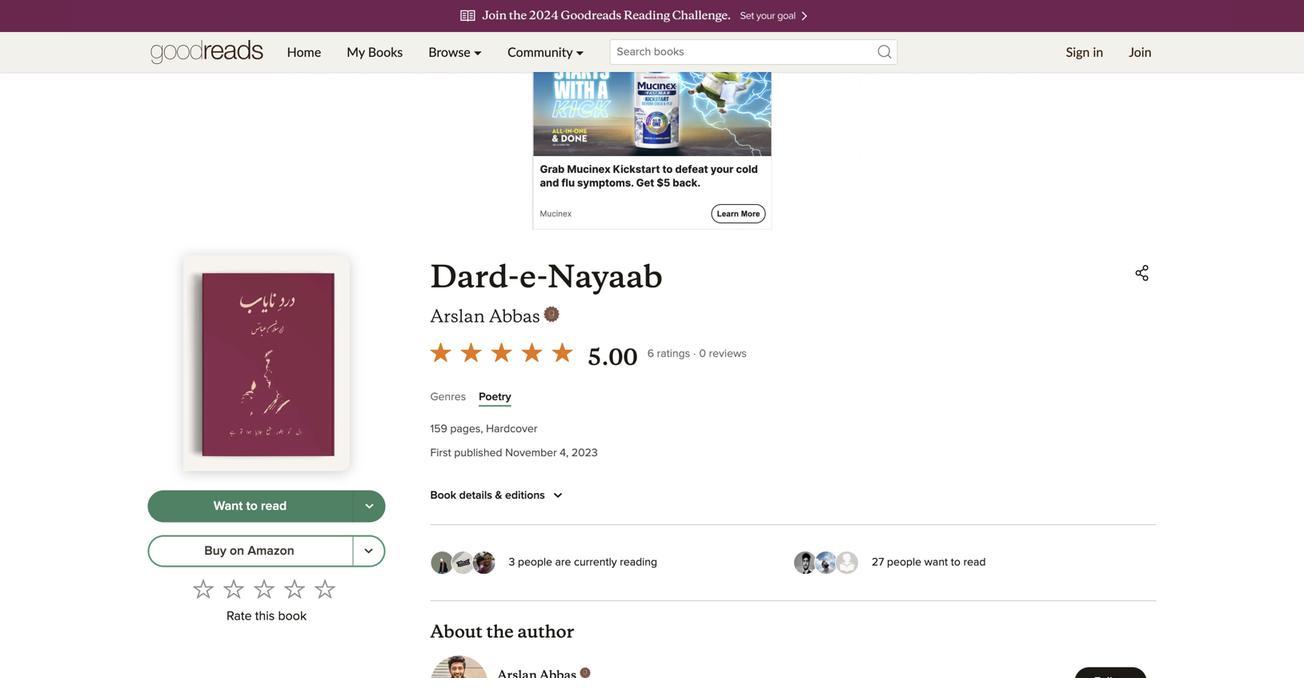 Task type: vqa. For each thing, say whether or not it's contained in the screenshot.
Rate 3 out of 5 image the Rate 2 out of 5 image
no



Task type: locate. For each thing, give the bounding box(es) containing it.
0 horizontal spatial goodreads author image
[[544, 306, 560, 322]]

first
[[430, 448, 451, 459]]

1 ▾ from the left
[[474, 44, 482, 60]]

read inside button
[[261, 500, 287, 513]]

None search field
[[597, 39, 911, 65]]

0 vertical spatial read
[[261, 500, 287, 513]]

rate this book
[[227, 610, 307, 623]]

to right want
[[246, 500, 258, 513]]

0 reviews
[[699, 348, 747, 360]]

people
[[518, 557, 552, 568], [887, 557, 922, 568]]

my
[[347, 44, 365, 60]]

this
[[255, 610, 275, 623]]

0 vertical spatial goodreads author image
[[544, 306, 560, 322]]

pages,
[[450, 424, 483, 435]]

sign
[[1066, 44, 1090, 60]]

arslan
[[430, 305, 485, 327]]

0 horizontal spatial ▾
[[474, 44, 482, 60]]

1 vertical spatial to
[[951, 557, 961, 568]]

rate this book element
[[148, 574, 386, 629]]

0 horizontal spatial people
[[518, 557, 552, 568]]

read right "want"
[[964, 557, 986, 568]]

6 ratings and 0 reviews figure
[[648, 344, 747, 363]]

rating 5 out of 5 image
[[426, 337, 578, 368]]

people right 3
[[518, 557, 552, 568]]

on
[[230, 545, 244, 558]]

book details & editions button
[[430, 486, 568, 505]]

community ▾ link
[[495, 32, 597, 72]]

read
[[261, 500, 287, 513], [964, 557, 986, 568]]

about the author
[[430, 621, 574, 643]]

poetry
[[479, 392, 511, 403]]

the
[[486, 621, 514, 643]]

▾ right community
[[576, 44, 584, 60]]

159
[[430, 424, 447, 435]]

1 horizontal spatial ▾
[[576, 44, 584, 60]]

read up amazon
[[261, 500, 287, 513]]

5.00
[[587, 343, 638, 371]]

browse ▾ link
[[416, 32, 495, 72]]

▾ inside community ▾ link
[[576, 44, 584, 60]]

2 ▾ from the left
[[576, 44, 584, 60]]

to
[[246, 500, 258, 513], [951, 557, 961, 568]]

rate 5 out of 5 image
[[315, 578, 336, 599]]

▾
[[474, 44, 482, 60], [576, 44, 584, 60]]

159 pages, hardcover
[[430, 424, 538, 435]]

▾ right browse
[[474, 44, 482, 60]]

first published november 4, 2023
[[430, 448, 598, 459]]

in
[[1093, 44, 1104, 60]]

community
[[508, 44, 573, 60]]

▾ for community ▾
[[576, 44, 584, 60]]

1 horizontal spatial to
[[951, 557, 961, 568]]

ratings
[[657, 348, 690, 360]]

1 horizontal spatial read
[[964, 557, 986, 568]]

my books
[[347, 44, 403, 60]]

1 horizontal spatial people
[[887, 557, 922, 568]]

want
[[214, 500, 243, 513]]

0 horizontal spatial to
[[246, 500, 258, 513]]

0 vertical spatial to
[[246, 500, 258, 513]]

book
[[430, 490, 456, 501]]

want
[[925, 557, 948, 568]]

author
[[517, 621, 574, 643]]

2 people from the left
[[887, 557, 922, 568]]

book details & editions
[[430, 490, 545, 501]]

0 horizontal spatial read
[[261, 500, 287, 513]]

people right "27" at the bottom of page
[[887, 557, 922, 568]]

6 ratings
[[648, 348, 690, 360]]

1 people from the left
[[518, 557, 552, 568]]

1 vertical spatial goodreads author image
[[580, 667, 591, 678]]

abbas
[[489, 305, 540, 327]]

Search by book title or ISBN text field
[[610, 39, 898, 65]]

to right "want"
[[951, 557, 961, 568]]

1 vertical spatial read
[[964, 557, 986, 568]]

want to read button
[[148, 490, 354, 522]]

goodreads author image
[[544, 306, 560, 322], [580, 667, 591, 678]]

about
[[430, 621, 483, 643]]

published
[[454, 448, 502, 459]]

genres
[[430, 392, 466, 403]]

▾ inside 'browse ▾' link
[[474, 44, 482, 60]]



Task type: describe. For each thing, give the bounding box(es) containing it.
books
[[368, 44, 403, 60]]

join goodreads' 2024 reading challenge image
[[70, 0, 1235, 32]]

reading
[[620, 557, 657, 568]]

poetry link
[[479, 389, 511, 405]]

sign in
[[1066, 44, 1104, 60]]

home link
[[274, 32, 334, 72]]

3 people are currently reading
[[509, 557, 657, 568]]

book title: dard-e-nayaab element
[[430, 257, 663, 296]]

amazon
[[248, 545, 294, 558]]

goodreads author image inside arslan abbas link
[[544, 306, 560, 322]]

4,
[[560, 448, 569, 459]]

advertisement region
[[264, 30, 1041, 230]]

november
[[505, 448, 557, 459]]

join
[[1129, 44, 1152, 60]]

3
[[509, 557, 515, 568]]

rating 0 out of 5 group
[[188, 574, 340, 604]]

rate 3 out of 5 image
[[254, 578, 275, 599]]

reviews
[[709, 348, 747, 360]]

dard-e-nayaab
[[430, 257, 663, 296]]

6
[[648, 348, 654, 360]]

arslan abbas
[[430, 305, 540, 327]]

rate 2 out of 5 image
[[223, 578, 244, 599]]

1 horizontal spatial goodreads author image
[[580, 667, 591, 678]]

browse
[[429, 44, 471, 60]]

e-
[[520, 257, 548, 296]]

buy on amazon link
[[148, 535, 354, 567]]

book
[[278, 610, 307, 623]]

details
[[459, 490, 492, 501]]

arslan abbas link
[[430, 305, 560, 327]]

to inside button
[[246, 500, 258, 513]]

rate 4 out of 5 image
[[284, 578, 305, 599]]

home image
[[151, 32, 263, 72]]

27 people want to read
[[872, 557, 986, 568]]

nayaab
[[548, 257, 663, 296]]

currently
[[574, 557, 617, 568]]

home
[[287, 44, 321, 60]]

0
[[699, 348, 706, 360]]

2023
[[572, 448, 598, 459]]

rate 1 out of 5 image
[[193, 578, 214, 599]]

buy
[[204, 545, 226, 558]]

sign in link
[[1053, 32, 1116, 72]]

people for 27
[[887, 557, 922, 568]]

average rating of 5.00 stars. figure
[[426, 337, 648, 372]]

are
[[555, 557, 571, 568]]

join link
[[1116, 32, 1165, 72]]

dard-
[[430, 257, 520, 296]]

rate
[[227, 610, 252, 623]]

people for 3
[[518, 557, 552, 568]]

browse ▾
[[429, 44, 482, 60]]

buy on amazon
[[204, 545, 294, 558]]

27
[[872, 557, 884, 568]]

editions
[[505, 490, 545, 501]]

&
[[495, 490, 502, 501]]

want to read
[[214, 500, 287, 513]]

community ▾
[[508, 44, 584, 60]]

my books link
[[334, 32, 416, 72]]

hardcover
[[486, 424, 538, 435]]

▾ for browse ▾
[[474, 44, 482, 60]]



